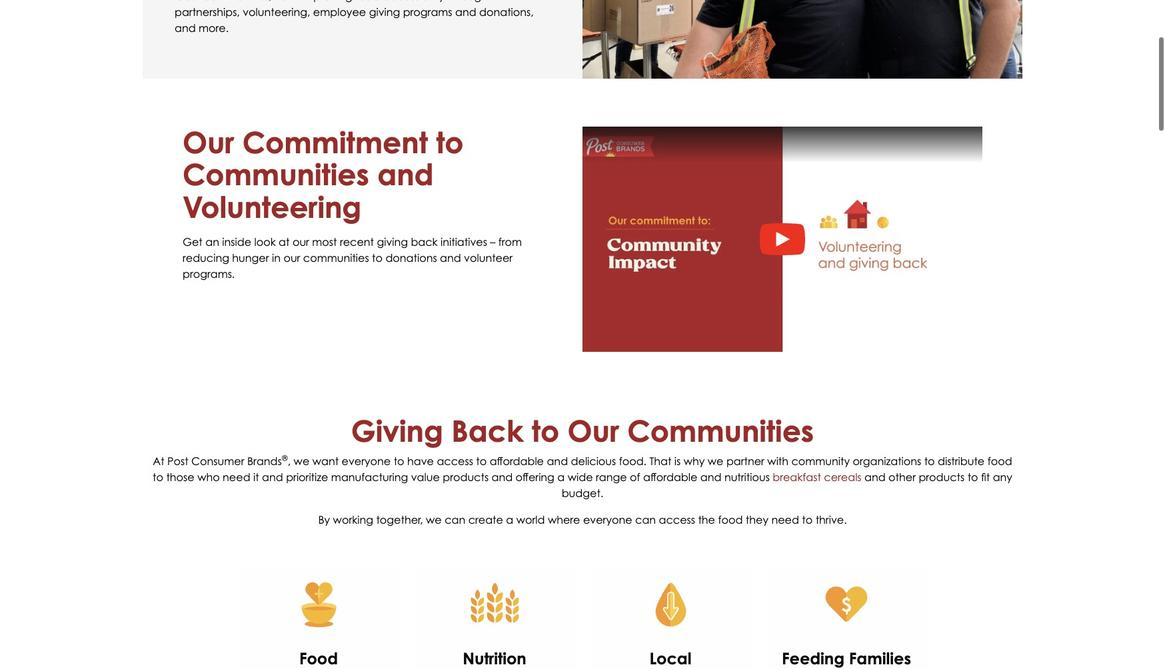 Task type: describe. For each thing, give the bounding box(es) containing it.
local partnerships
[[624, 648, 717, 669]]

volunteering
[[183, 189, 362, 224]]

prioritize
[[286, 470, 328, 484]]

organizations
[[853, 454, 922, 468]]

local
[[650, 648, 692, 668]]

1 vertical spatial our
[[284, 251, 300, 265]]

1 horizontal spatial we
[[426, 513, 442, 526]]

have
[[407, 454, 434, 468]]

our commitment to communities and volunteering
[[183, 125, 464, 224]]

a heart with a money symbol in the center image
[[767, 570, 927, 639]]

it
[[253, 470, 259, 484]]

1 horizontal spatial access
[[659, 513, 695, 526]]

wide
[[568, 470, 593, 484]]

programs.
[[183, 267, 235, 281]]

breakfast cereals
[[773, 470, 862, 484]]

communities
[[303, 251, 369, 265]]

2 horizontal spatial we
[[708, 454, 724, 468]]

that
[[650, 454, 672, 468]]

access inside , we want everyone to have access to affordable and delicious food. that is why we partner with community organizations to distribute food to those who need it and prioritize manufacturing value products and offering a wide range of affordable and nutritious
[[437, 454, 473, 468]]

food
[[299, 648, 338, 668]]

food inside , we want everyone to have access to affordable and delicious food. that is why we partner with community organizations to distribute food to those who need it and prioritize manufacturing value products and offering a wide range of affordable and nutritious
[[988, 454, 1013, 468]]

want
[[313, 454, 339, 468]]

recent
[[340, 235, 374, 249]]

communities inside our commitment to communities and volunteering
[[183, 157, 369, 192]]

1 horizontal spatial communities
[[628, 414, 814, 449]]

where
[[548, 513, 580, 526]]

everyone inside , we want everyone to have access to affordable and delicious food. that is why we partner with community organizations to distribute food to those who need it and prioritize manufacturing value products and offering a wide range of affordable and nutritious
[[342, 454, 391, 468]]

they
[[746, 513, 769, 526]]

inside
[[222, 235, 251, 249]]

community
[[792, 454, 850, 468]]

1 horizontal spatial affordable
[[643, 470, 698, 484]]

consumer
[[191, 454, 244, 468]]

initiatives
[[441, 235, 487, 249]]

offering
[[516, 470, 555, 484]]

education
[[456, 666, 534, 669]]

and inside our commitment to communities and volunteering
[[377, 157, 434, 192]]

create
[[468, 513, 503, 526]]

fit
[[981, 470, 990, 484]]

0 horizontal spatial we
[[294, 454, 310, 468]]

partner
[[727, 454, 765, 468]]

1 horizontal spatial our
[[568, 414, 619, 449]]

food accessibility
[[270, 648, 367, 669]]

cereals
[[824, 470, 862, 484]]

,
[[288, 454, 291, 468]]

at
[[279, 235, 290, 249]]

and other products to fit any budget.
[[562, 470, 1013, 500]]

breakfast cereals link
[[773, 470, 862, 484]]

products inside the and other products to fit any budget.
[[919, 470, 965, 484]]

most
[[312, 235, 337, 249]]

wheat tassels image
[[415, 570, 575, 639]]

feeding
[[782, 648, 845, 668]]

giving back to our communities
[[351, 414, 814, 449]]

an
[[205, 235, 219, 249]]

commitment
[[243, 125, 428, 160]]

to inside 'get an inside look at our most recent giving back initiatives – from reducing hunger in our communities to donations and volunteer programs.'
[[372, 251, 383, 265]]

at
[[153, 454, 164, 468]]



Task type: vqa. For each thing, say whether or not it's contained in the screenshot.
the of in , for purposes that may include site operation, analytics, enhanced user experience, or advertising. You may choose to consent to our use of these technologies, or manage your own preferences.
no



Task type: locate. For each thing, give the bounding box(es) containing it.
0 vertical spatial need
[[223, 470, 250, 484]]

donations
[[386, 251, 437, 265]]

and inside 'get an inside look at our most recent giving back initiatives – from reducing hunger in our communities to donations and volunteer programs.'
[[440, 251, 461, 265]]

need inside , we want everyone to have access to affordable and delicious food. that is why we partner with community organizations to distribute food to those who need it and prioritize manufacturing value products and offering a wide range of affordable and nutritious
[[223, 470, 250, 484]]

food
[[988, 454, 1013, 468], [718, 513, 743, 526]]

1 vertical spatial communities
[[628, 414, 814, 449]]

0 horizontal spatial access
[[437, 454, 473, 468]]

we
[[294, 454, 310, 468], [708, 454, 724, 468], [426, 513, 442, 526]]

families
[[849, 648, 911, 668]]

a left world on the bottom left of the page
[[506, 513, 514, 526]]

range
[[596, 470, 627, 484]]

our
[[293, 235, 309, 249], [284, 251, 300, 265]]

by
[[318, 513, 330, 526]]

0 vertical spatial affordable
[[490, 454, 544, 468]]

1 horizontal spatial need
[[772, 513, 799, 526]]

, we want everyone to have access to affordable and delicious food. that is why we partner with community organizations to distribute food to those who need it and prioritize manufacturing value products and offering a wide range of affordable and nutritious
[[153, 454, 1013, 484]]

0 horizontal spatial can
[[445, 513, 466, 526]]

look
[[254, 235, 276, 249]]

can down of at the bottom right of the page
[[635, 513, 656, 526]]

post employees smile while standing near bags of potatoes image
[[583, 0, 1023, 79]]

food up any
[[988, 454, 1013, 468]]

together,
[[376, 513, 423, 526]]

2 can from the left
[[635, 513, 656, 526]]

partnerships
[[624, 666, 717, 669]]

thrive.
[[816, 513, 847, 526]]

the
[[698, 513, 715, 526]]

any
[[993, 470, 1013, 484]]

in
[[272, 251, 281, 265]]

1 horizontal spatial everyone
[[583, 513, 632, 526]]

reducing
[[183, 251, 229, 265]]

a inside , we want everyone to have access to affordable and delicious food. that is why we partner with community organizations to distribute food to those who need it and prioritize manufacturing value products and offering a wide range of affordable and nutritious
[[558, 470, 565, 484]]

volunteer
[[464, 251, 513, 265]]

to inside the and other products to fit any budget.
[[968, 470, 978, 484]]

breakfast
[[773, 470, 821, 484]]

back
[[411, 235, 438, 249]]

post
[[167, 454, 188, 468]]

products down distribute
[[919, 470, 965, 484]]

0 horizontal spatial communities
[[183, 157, 369, 192]]

0 vertical spatial our
[[183, 125, 234, 160]]

0 vertical spatial food
[[988, 454, 1013, 468]]

hunger
[[232, 251, 269, 265]]

everyone down budget.
[[583, 513, 632, 526]]

nutritious
[[725, 470, 770, 484]]

1 vertical spatial a
[[506, 513, 514, 526]]

1 vertical spatial affordable
[[643, 470, 698, 484]]

1 vertical spatial access
[[659, 513, 695, 526]]

0 horizontal spatial everyone
[[342, 454, 391, 468]]

of
[[630, 470, 640, 484]]

a
[[558, 470, 565, 484], [506, 513, 514, 526]]

affordable up offering
[[490, 454, 544, 468]]

nutrition
[[463, 648, 527, 668]]

0 horizontal spatial food
[[718, 513, 743, 526]]

brands
[[247, 454, 282, 468]]

food right the
[[718, 513, 743, 526]]

can
[[445, 513, 466, 526], [635, 513, 656, 526]]

giving
[[351, 414, 443, 449]]

1 horizontal spatial can
[[635, 513, 656, 526]]

food.
[[619, 454, 647, 468]]

get
[[183, 235, 203, 249]]

1 vertical spatial everyone
[[583, 513, 632, 526]]

communities
[[183, 157, 369, 192], [628, 414, 814, 449]]

by working together, we can create a world where everyone can access the food they need to thrive.
[[318, 513, 847, 526]]

a left wide
[[558, 470, 565, 484]]

and
[[377, 157, 434, 192], [440, 251, 461, 265], [547, 454, 568, 468], [262, 470, 283, 484], [492, 470, 513, 484], [701, 470, 722, 484], [865, 470, 886, 484]]

1 horizontal spatial food
[[988, 454, 1013, 468]]

access left the
[[659, 513, 695, 526]]

everyone up manufacturing
[[342, 454, 391, 468]]

1 can from the left
[[445, 513, 466, 526]]

everyone
[[342, 454, 391, 468], [583, 513, 632, 526]]

we right ,
[[294, 454, 310, 468]]

at post consumer brands ®
[[153, 453, 288, 468]]

1 horizontal spatial a
[[558, 470, 565, 484]]

other
[[889, 470, 916, 484]]

with
[[768, 454, 789, 468]]

products right the value
[[443, 470, 489, 484]]

nutrition education
[[456, 648, 534, 669]]

1 vertical spatial food
[[718, 513, 743, 526]]

we right why
[[708, 454, 724, 468]]

those
[[166, 470, 194, 484]]

1 horizontal spatial products
[[919, 470, 965, 484]]

feeding families
[[782, 648, 911, 668]]

value
[[411, 470, 440, 484]]

0 horizontal spatial affordable
[[490, 454, 544, 468]]

our
[[183, 125, 234, 160], [568, 414, 619, 449]]

access up the value
[[437, 454, 473, 468]]

0 vertical spatial everyone
[[342, 454, 391, 468]]

0 horizontal spatial need
[[223, 470, 250, 484]]

why
[[684, 454, 705, 468]]

delicious
[[571, 454, 616, 468]]

0 horizontal spatial a
[[506, 513, 514, 526]]

1 vertical spatial our
[[568, 414, 619, 449]]

from
[[499, 235, 522, 249]]

world
[[517, 513, 545, 526]]

products
[[443, 470, 489, 484], [919, 470, 965, 484]]

to
[[436, 125, 464, 160], [372, 251, 383, 265], [532, 414, 560, 449], [394, 454, 404, 468], [476, 454, 487, 468], [925, 454, 935, 468], [153, 470, 163, 484], [968, 470, 978, 484], [802, 513, 813, 526]]

a droplet with a down arrow in the middle of it image
[[591, 570, 751, 639]]

is
[[675, 454, 681, 468]]

affordable
[[490, 454, 544, 468], [643, 470, 698, 484]]

back
[[452, 414, 524, 449]]

products inside , we want everyone to have access to affordable and delicious food. that is why we partner with community organizations to distribute food to those who need it and prioritize manufacturing value products and offering a wide range of affordable and nutritious
[[443, 470, 489, 484]]

access
[[437, 454, 473, 468], [659, 513, 695, 526]]

manufacturing
[[331, 470, 408, 484]]

need right they
[[772, 513, 799, 526]]

giving
[[377, 235, 408, 249]]

budget.
[[562, 486, 604, 500]]

2 products from the left
[[919, 470, 965, 484]]

a heart with a plus sign in the middle floating above a bowl with milk in it image
[[239, 570, 399, 639]]

our right at
[[293, 235, 309, 249]]

and inside the and other products to fit any budget.
[[865, 470, 886, 484]]

we right together,
[[426, 513, 442, 526]]

0 vertical spatial a
[[558, 470, 565, 484]]

0 vertical spatial communities
[[183, 157, 369, 192]]

0 vertical spatial our
[[293, 235, 309, 249]]

1 products from the left
[[443, 470, 489, 484]]

our right in
[[284, 251, 300, 265]]

need
[[223, 470, 250, 484], [772, 513, 799, 526]]

get an inside look at our most recent giving back initiatives – from reducing hunger in our communities to donations and volunteer programs.
[[183, 235, 522, 281]]

need left it
[[223, 470, 250, 484]]

distribute
[[938, 454, 985, 468]]

our inside our commitment to communities and volunteering
[[183, 125, 234, 160]]

affordable down the is
[[643, 470, 698, 484]]

can left create
[[445, 513, 466, 526]]

0 horizontal spatial products
[[443, 470, 489, 484]]

1 vertical spatial need
[[772, 513, 799, 526]]

who
[[197, 470, 220, 484]]

–
[[490, 235, 496, 249]]

to inside our commitment to communities and volunteering
[[436, 125, 464, 160]]

®
[[282, 453, 288, 463]]

working
[[333, 513, 373, 526]]

accessibility
[[270, 666, 367, 669]]

0 horizontal spatial our
[[183, 125, 234, 160]]

0 vertical spatial access
[[437, 454, 473, 468]]



